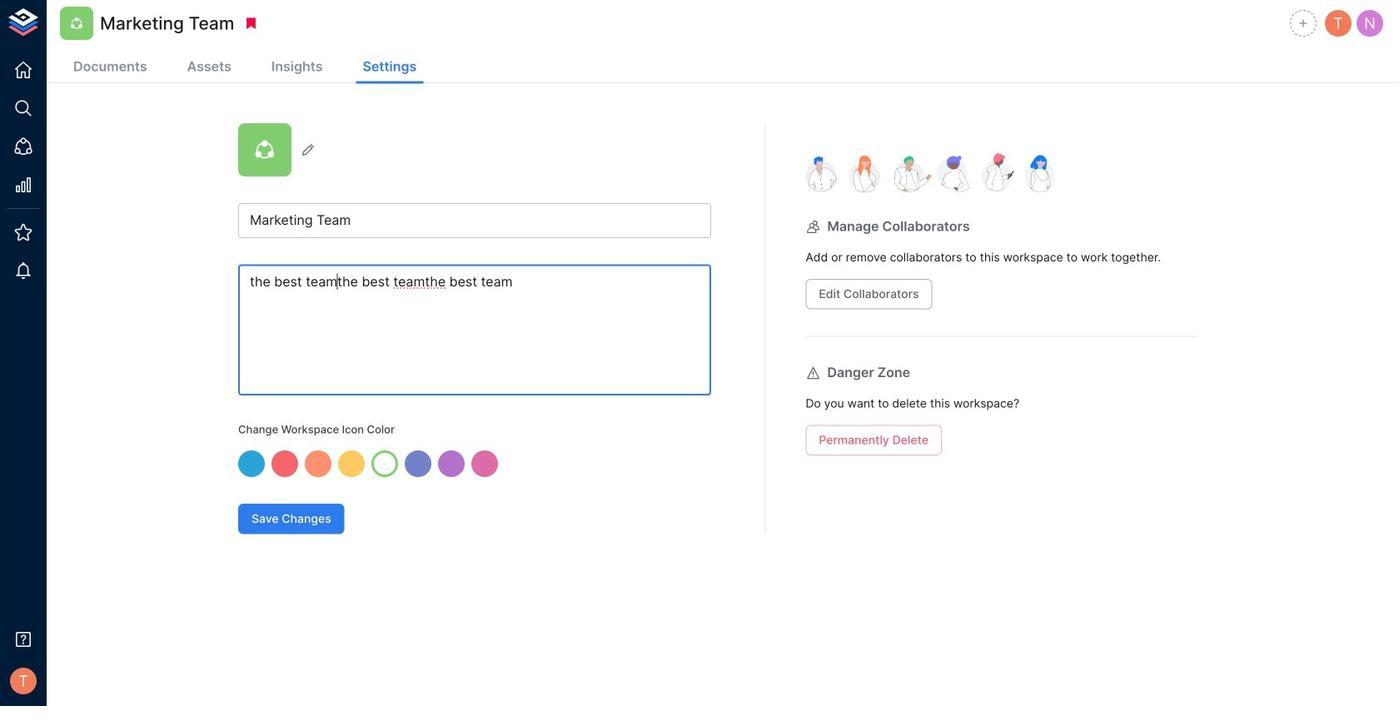 Task type: vqa. For each thing, say whether or not it's contained in the screenshot.
WORKSPACE NAME text box
yes



Task type: describe. For each thing, give the bounding box(es) containing it.
Workspace notes are visible to all members and guests. text field
[[238, 265, 711, 396]]



Task type: locate. For each thing, give the bounding box(es) containing it.
Workspace Name text field
[[238, 203, 711, 238]]

remove bookmark image
[[244, 16, 259, 31]]



